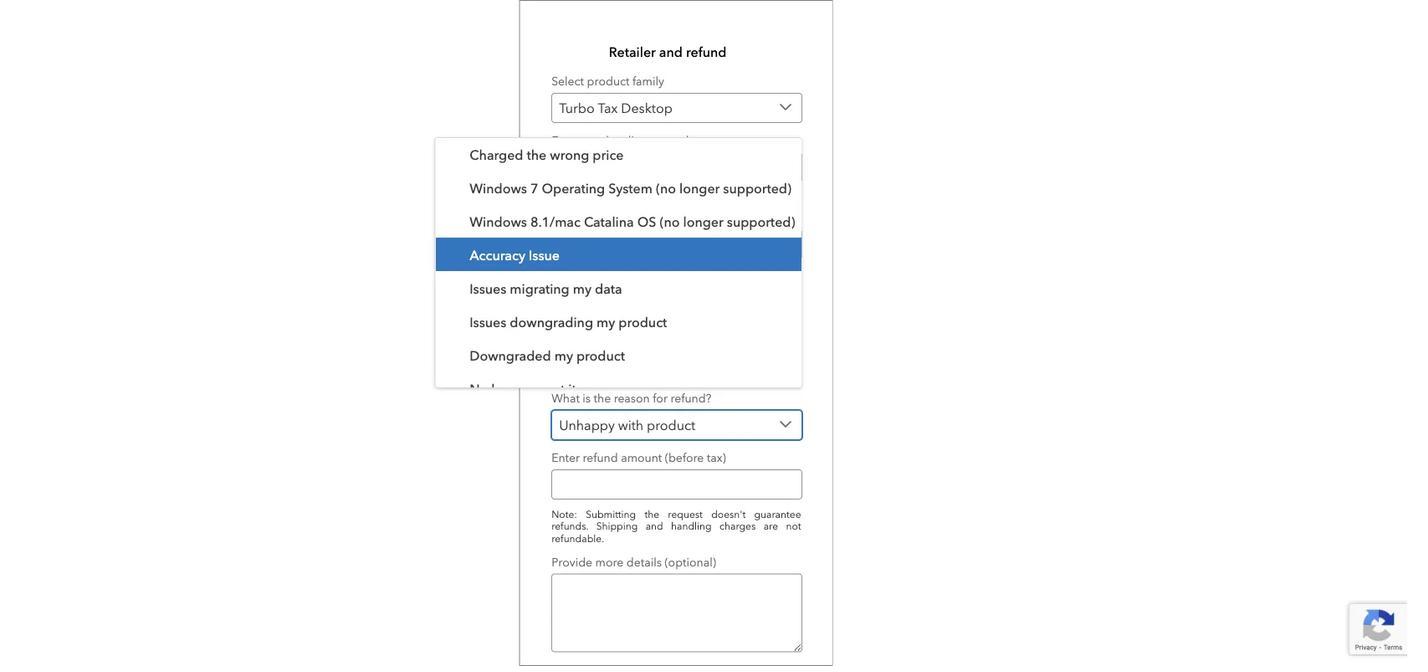 Task type: locate. For each thing, give the bounding box(es) containing it.
and inside note: submitting the request doesn't guarantee refunds. shipping and handling charges are not refundable.
[[645, 520, 663, 532]]

operating
[[541, 178, 605, 196]]

system
[[608, 178, 652, 196]]

windows down charged
[[469, 178, 527, 196]]

0 vertical spatial details
[[696, 361, 736, 377]]

details
[[696, 361, 736, 377], [626, 554, 661, 569]]

Enter product license code text field
[[551, 152, 802, 183]]

2 vertical spatial longer
[[491, 379, 532, 397]]

1 vertical spatial longer
[[683, 212, 723, 230]]

1 vertical spatial select
[[551, 209, 584, 225]]

windows up accuracy
[[469, 212, 527, 230]]

2 horizontal spatial the
[[644, 508, 659, 520]]

downgraded
[[469, 346, 551, 364]]

0 horizontal spatial the
[[526, 145, 546, 163]]

of
[[580, 269, 590, 284]]

supported) right email
[[723, 178, 791, 196]]

2 select from the top
[[551, 209, 584, 225]]

windows for windows 8.1/mac catalina os (no longer supported)
[[469, 212, 527, 230]]

select up wrong
[[551, 73, 584, 88]]

1 vertical spatial request
[[668, 508, 702, 520]]

what
[[551, 390, 579, 406]]

refund up select product family text field
[[686, 44, 726, 60]]

no longer want it
[[469, 379, 576, 397]]

(no down located in order confirmation email or on dvd case on the top
[[659, 212, 680, 230]]

the right is
[[593, 390, 611, 406]]

it
[[568, 379, 576, 397]]

0 vertical spatial (no
[[656, 178, 676, 196]]

1 vertical spatial the
[[593, 390, 611, 406]]

no longer want it option
[[436, 372, 802, 405]]

the for note:
[[644, 508, 659, 520]]

supported) down dvd
[[727, 212, 795, 230]]

are
[[763, 520, 778, 532]]

refund left amount
[[582, 450, 618, 465]]

(no
[[656, 178, 676, 196], [659, 212, 680, 230]]

issues migrating my data
[[469, 279, 622, 297]]

windows
[[469, 178, 527, 196], [469, 212, 527, 230]]

longer down email
[[683, 212, 723, 230]]

enter product license code
[[551, 132, 695, 148]]

license
[[628, 132, 665, 148]]

amount
[[621, 450, 662, 465]]

0 vertical spatial and
[[659, 44, 682, 60]]

date
[[551, 269, 577, 284]]

0 vertical spatial my
[[573, 279, 591, 297]]

2 vertical spatial my
[[554, 346, 573, 364]]

request inside note: submitting the request doesn't guarantee refunds. shipping and handling charges are not refundable.
[[668, 508, 702, 520]]

data
[[595, 279, 622, 297]]

enter
[[551, 132, 580, 148], [551, 450, 580, 465]]

1 vertical spatial supported)
[[727, 212, 795, 230]]

longer right no
[[491, 379, 532, 397]]

charges
[[719, 520, 756, 532]]

1 vertical spatial refund
[[582, 450, 618, 465]]

2 vertical spatial the
[[644, 508, 659, 520]]

request
[[646, 361, 692, 377], [668, 508, 702, 520]]

refund
[[599, 361, 642, 377]]

wrong
[[550, 145, 589, 163]]

date of charge
[[551, 269, 630, 284]]

request down enter refund amount (before tax) text box
[[668, 508, 702, 520]]

2 windows from the top
[[469, 212, 527, 230]]

longer
[[679, 178, 720, 196], [683, 212, 723, 230], [491, 379, 532, 397]]

Select product family text field
[[551, 93, 802, 123]]

longer for system
[[679, 178, 720, 196]]

list box
[[435, 137, 803, 405]]

my left data
[[573, 279, 591, 297]]

and left the handling
[[645, 520, 663, 532]]

what is the reason for refund?
[[551, 390, 711, 406]]

select
[[551, 73, 584, 88], [551, 209, 584, 225]]

product
[[587, 73, 629, 88], [582, 132, 625, 148], [618, 312, 667, 330], [576, 346, 625, 364]]

located
[[551, 193, 587, 205]]

the
[[526, 145, 546, 163], [593, 390, 611, 406], [644, 508, 659, 520]]

1 select from the top
[[551, 73, 584, 88]]

issues up downgraded
[[469, 312, 506, 330]]

0 vertical spatial supported)
[[723, 178, 791, 196]]

(no right system
[[656, 178, 676, 196]]

Enter refund amount (before tax) text field
[[551, 470, 802, 500]]

windows 7 operating system (no longer supported)
[[469, 178, 791, 196]]

enter left price
[[551, 132, 580, 148]]

on
[[727, 193, 739, 205]]

1 vertical spatial windows
[[469, 212, 527, 230]]

refund
[[686, 44, 726, 60], [582, 450, 618, 465]]

accuracy
[[469, 245, 525, 263]]

1 windows from the top
[[469, 178, 527, 196]]

0 vertical spatial windows
[[469, 178, 527, 196]]

located in order confirmation email or on dvd case
[[551, 193, 786, 205]]

1 enter from the top
[[551, 132, 580, 148]]

my down data
[[596, 312, 615, 330]]

my
[[573, 279, 591, 297], [596, 312, 615, 330], [554, 346, 573, 364]]

select product family
[[551, 73, 664, 88]]

longer left on
[[679, 178, 720, 196]]

provide
[[551, 554, 592, 569]]

select for select product family
[[551, 73, 584, 88]]

1 vertical spatial enter
[[551, 450, 580, 465]]

1 vertical spatial my
[[596, 312, 615, 330]]

retailer and refund
[[609, 44, 726, 60]]

guarantee
[[754, 508, 801, 520]]

not
[[786, 520, 801, 532]]

1 horizontal spatial details
[[696, 361, 736, 377]]

my down issues downgrading my product
[[554, 346, 573, 364]]

1 vertical spatial (no
[[659, 212, 680, 230]]

2 enter from the top
[[551, 450, 580, 465]]

issues down accuracy
[[469, 279, 506, 297]]

0 horizontal spatial refund
[[582, 450, 618, 465]]

details right more
[[626, 554, 661, 569]]

1 horizontal spatial the
[[593, 390, 611, 406]]

0 vertical spatial the
[[526, 145, 546, 163]]

request up "for"
[[646, 361, 692, 377]]

0 horizontal spatial details
[[626, 554, 661, 569]]

1 issues from the top
[[469, 279, 506, 297]]

supported)
[[723, 178, 791, 196], [727, 212, 795, 230]]

2 issues from the top
[[469, 312, 506, 330]]

0 vertical spatial select
[[551, 73, 584, 88]]

What is the reason for refund? text field
[[551, 410, 802, 440]]

doesn't
[[711, 508, 745, 520]]

downgraded my product
[[469, 346, 625, 364]]

product down data
[[618, 312, 667, 330]]

0 vertical spatial enter
[[551, 132, 580, 148]]

7
[[530, 178, 538, 196]]

details up refund?
[[696, 361, 736, 377]]

confirmation
[[628, 193, 685, 205]]

details for request
[[696, 361, 736, 377]]

enter for retailer and refund
[[551, 132, 580, 148]]

issues downgrading my product
[[469, 312, 667, 330]]

product down retailer
[[587, 73, 629, 88]]

1 vertical spatial details
[[626, 554, 661, 569]]

accuracy issue
[[469, 245, 559, 263]]

1 vertical spatial issues
[[469, 312, 506, 330]]

the left wrong
[[526, 145, 546, 163]]

downgrading
[[510, 312, 593, 330]]

the right shipping
[[644, 508, 659, 520]]

1 vertical spatial and
[[645, 520, 663, 532]]

issue
[[528, 245, 559, 263]]

enter up note:
[[551, 450, 580, 465]]

charge
[[593, 269, 630, 284]]

the inside note: submitting the request doesn't guarantee refunds. shipping and handling charges are not refundable.
[[644, 508, 659, 520]]

issues
[[469, 279, 506, 297], [469, 312, 506, 330]]

and up family
[[659, 44, 682, 60]]

select down located
[[551, 209, 584, 225]]

(no for os
[[659, 212, 680, 230]]

1 horizontal spatial refund
[[686, 44, 726, 60]]

accuracy issue option
[[436, 238, 802, 271]]

and
[[659, 44, 682, 60], [645, 520, 663, 532]]

family
[[632, 73, 664, 88]]

0 vertical spatial issues
[[469, 279, 506, 297]]

order
[[601, 193, 626, 205]]

0 vertical spatial longer
[[679, 178, 720, 196]]



Task type: vqa. For each thing, say whether or not it's contained in the screenshot.
the doesn't
yes



Task type: describe. For each thing, give the bounding box(es) containing it.
0 vertical spatial refund
[[686, 44, 726, 60]]

my for product
[[596, 312, 615, 330]]

no
[[469, 379, 488, 397]]

refunds.
[[551, 520, 588, 532]]

charged
[[469, 145, 523, 163]]

catalina
[[584, 212, 634, 230]]

note:
[[551, 508, 577, 520]]

product up no longer want it option
[[576, 346, 625, 364]]

price
[[592, 145, 623, 163]]

want
[[535, 379, 565, 397]]

issues for issues downgrading my product
[[469, 312, 506, 330]]

my for data
[[573, 279, 591, 297]]

os
[[637, 212, 656, 230]]

in
[[590, 193, 598, 205]]

for
[[653, 390, 667, 406]]

longer for os
[[683, 212, 723, 230]]

handling
[[671, 520, 711, 532]]

(no for system
[[656, 178, 676, 196]]

Provide more details (optional) text field
[[551, 574, 802, 652]]

reason
[[614, 390, 650, 406]]

or
[[715, 193, 725, 205]]

note: submitting the request doesn't guarantee refunds. shipping and handling charges are not refundable.
[[551, 508, 801, 545]]

supported) for windows 7 operating system (no longer supported)
[[723, 178, 791, 196]]

refund?
[[670, 390, 711, 406]]

retailer
[[609, 44, 656, 60]]

charged the wrong price
[[469, 145, 623, 163]]

product left license
[[582, 132, 625, 148]]

0 vertical spatial request
[[646, 361, 692, 377]]

enter for refund request details
[[551, 450, 580, 465]]

submitting
[[586, 508, 636, 520]]

is
[[582, 390, 590, 406]]

8.1/mac
[[530, 212, 580, 230]]

refund request details
[[599, 361, 736, 377]]

shipping
[[596, 520, 637, 532]]

list box containing charged the wrong price
[[435, 137, 803, 405]]

dvd
[[741, 193, 762, 205]]

windows 8.1/mac catalina os (no longer supported)
[[469, 212, 795, 230]]

the for what
[[593, 390, 611, 406]]

retailer
[[587, 209, 624, 225]]

Date of charge text field
[[551, 289, 801, 319]]

supported) for windows 8.1/mac catalina os (no longer supported)
[[727, 212, 795, 230]]

details for more
[[626, 554, 661, 569]]

tax)
[[707, 450, 726, 465]]

case
[[765, 193, 786, 205]]

longer inside option
[[491, 379, 532, 397]]

issues for issues migrating my data
[[469, 279, 506, 297]]

migrating
[[510, 279, 569, 297]]

(optional)
[[664, 554, 716, 569]]

select for select retailer
[[551, 209, 584, 225]]

(before
[[665, 450, 704, 465]]

code
[[668, 132, 695, 148]]

select retailer
[[551, 209, 624, 225]]

more
[[595, 554, 623, 569]]

windows for windows 7 operating system (no longer supported)
[[469, 178, 527, 196]]

email
[[688, 193, 713, 205]]

the inside list box
[[526, 145, 546, 163]]

refundable.
[[551, 532, 604, 545]]

provide more details (optional)
[[551, 554, 716, 569]]

enter refund amount (before tax)
[[551, 450, 726, 465]]



